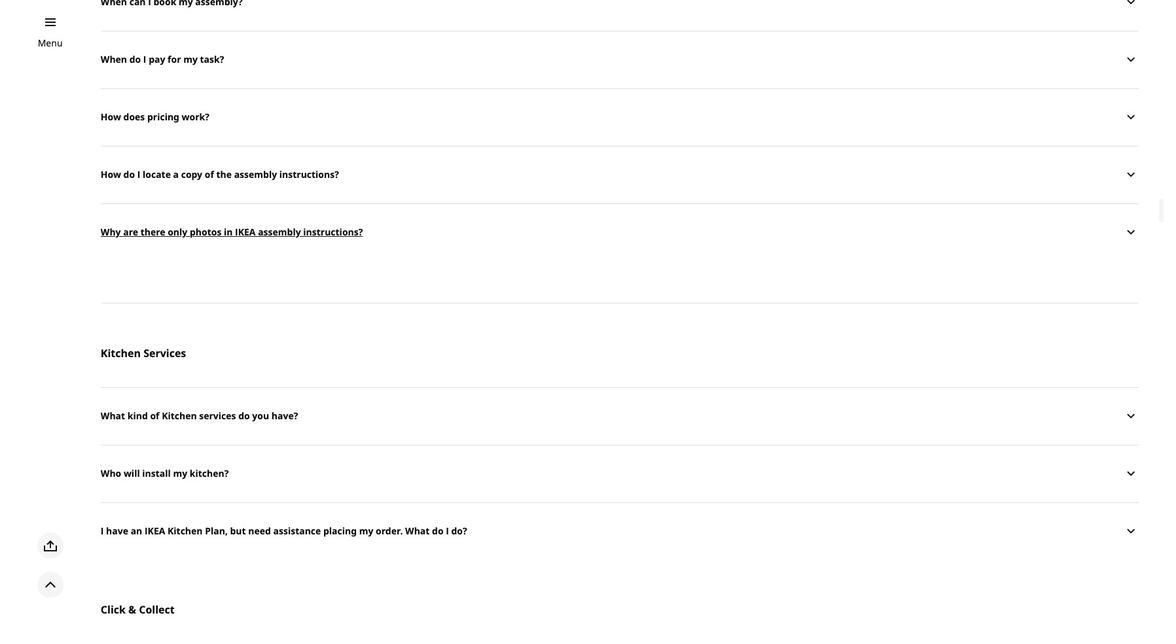 Task type: vqa. For each thing, say whether or not it's contained in the screenshot.
99
no



Task type: locate. For each thing, give the bounding box(es) containing it.
1 vertical spatial assembly
[[258, 226, 301, 238]]

click
[[101, 603, 126, 617]]

0 vertical spatial kitchen
[[101, 346, 141, 361]]

my
[[183, 53, 198, 66], [173, 468, 187, 480], [359, 525, 374, 538]]

when
[[101, 53, 127, 66]]

task?
[[200, 53, 224, 66]]

i left locate on the top left
[[137, 168, 140, 181]]

i left pay
[[143, 53, 146, 66]]

only
[[168, 226, 187, 238]]

instructions?
[[279, 168, 339, 181], [303, 226, 363, 238]]

do left locate on the top left
[[123, 168, 135, 181]]

0 horizontal spatial what
[[101, 410, 125, 422]]

1 vertical spatial what
[[405, 525, 430, 538]]

are
[[123, 226, 138, 238]]

do left you
[[238, 410, 250, 422]]

how inside the "how does pricing work?" dropdown button
[[101, 111, 121, 123]]

assembly
[[234, 168, 277, 181], [258, 226, 301, 238]]

how for how do i locate a copy of the assembly instructions?
[[101, 168, 121, 181]]

ikea right the an
[[145, 525, 165, 538]]

how do i locate a copy of the assembly instructions? button
[[101, 146, 1139, 203]]

kitchen inside 'what kind of kitchen services do you have?' dropdown button
[[162, 410, 197, 422]]

do right when
[[129, 53, 141, 66]]

what right the order.
[[405, 525, 430, 538]]

ikea right in
[[235, 226, 256, 238]]

2 how from the top
[[101, 168, 121, 181]]

0 horizontal spatial of
[[150, 410, 159, 422]]

assembly right the
[[234, 168, 277, 181]]

of left the
[[205, 168, 214, 181]]

1 vertical spatial kitchen
[[162, 410, 197, 422]]

pay
[[149, 53, 165, 66]]

1 horizontal spatial of
[[205, 168, 214, 181]]

how left locate on the top left
[[101, 168, 121, 181]]

ikea
[[235, 226, 256, 238], [145, 525, 165, 538]]

kitchen?
[[190, 468, 229, 480]]

kitchen left services
[[162, 410, 197, 422]]

1 vertical spatial ikea
[[145, 525, 165, 538]]

my left the order.
[[359, 525, 374, 538]]

0 vertical spatial ikea
[[235, 226, 256, 238]]

kitchen left the services
[[101, 346, 141, 361]]

in
[[224, 226, 233, 238]]

what kind of kitchen services do you have?
[[101, 410, 298, 422]]

1 horizontal spatial what
[[405, 525, 430, 538]]

i
[[143, 53, 146, 66], [137, 168, 140, 181], [101, 525, 104, 538], [446, 525, 449, 538]]

1 vertical spatial my
[[173, 468, 187, 480]]

how for how does pricing work?
[[101, 111, 121, 123]]

install
[[142, 468, 171, 480]]

1 vertical spatial instructions?
[[303, 226, 363, 238]]

what
[[101, 410, 125, 422], [405, 525, 430, 538]]

kitchen left 'plan,'
[[168, 525, 203, 538]]

0 vertical spatial my
[[183, 53, 198, 66]]

do?
[[452, 525, 467, 538]]

what left kind
[[101, 410, 125, 422]]

kitchen
[[101, 346, 141, 361], [162, 410, 197, 422], [168, 525, 203, 538]]

1 vertical spatial how
[[101, 168, 121, 181]]

click & collect
[[101, 603, 175, 617]]

0 vertical spatial how
[[101, 111, 121, 123]]

what inside i have an ikea kitchen plan, but need assistance placing my order. what do i do? dropdown button
[[405, 525, 430, 538]]

how
[[101, 111, 121, 123], [101, 168, 121, 181]]

of right kind
[[150, 410, 159, 422]]

my right the "for"
[[183, 53, 198, 66]]

have
[[106, 525, 128, 538]]

who will install my kitchen?
[[101, 468, 229, 480]]

1 vertical spatial of
[[150, 410, 159, 422]]

my right install
[[173, 468, 187, 480]]

0 vertical spatial what
[[101, 410, 125, 422]]

assembly right in
[[258, 226, 301, 238]]

collect
[[139, 603, 175, 617]]

how left does
[[101, 111, 121, 123]]

i left do?
[[446, 525, 449, 538]]

plan,
[[205, 525, 228, 538]]

of
[[205, 168, 214, 181], [150, 410, 159, 422]]

1 how from the top
[[101, 111, 121, 123]]

i left "have"
[[101, 525, 104, 538]]

2 vertical spatial my
[[359, 525, 374, 538]]

2 vertical spatial kitchen
[[168, 525, 203, 538]]

how inside how do i locate a copy of the assembly instructions? dropdown button
[[101, 168, 121, 181]]

menu
[[38, 37, 63, 49]]

does
[[123, 111, 145, 123]]

an
[[131, 525, 142, 538]]

do
[[129, 53, 141, 66], [123, 168, 135, 181], [238, 410, 250, 422], [432, 525, 444, 538]]

the
[[216, 168, 232, 181]]



Task type: describe. For each thing, give the bounding box(es) containing it.
when do i pay for my task? button
[[101, 30, 1139, 88]]

how does pricing work?
[[101, 111, 210, 123]]

what inside 'what kind of kitchen services do you have?' dropdown button
[[101, 410, 125, 422]]

i have an ikea kitchen plan, but need assistance placing my order. what do i do?
[[101, 525, 467, 538]]

will
[[124, 468, 140, 480]]

0 vertical spatial instructions?
[[279, 168, 339, 181]]

order.
[[376, 525, 403, 538]]

copy
[[181, 168, 202, 181]]

1 horizontal spatial ikea
[[235, 226, 256, 238]]

why are there only photos in ikea assembly instructions? button
[[101, 203, 1139, 261]]

why
[[101, 226, 121, 238]]

pricing
[[147, 111, 179, 123]]

menu button
[[38, 36, 63, 50]]

assistance
[[273, 525, 321, 538]]

you
[[252, 410, 269, 422]]

but
[[230, 525, 246, 538]]

what kind of kitchen services do you have? button
[[101, 387, 1139, 445]]

for
[[168, 53, 181, 66]]

0 horizontal spatial ikea
[[145, 525, 165, 538]]

&
[[128, 603, 136, 617]]

services
[[144, 346, 186, 361]]

have?
[[272, 410, 298, 422]]

i have an ikea kitchen plan, but need assistance placing my order. what do i do? button
[[101, 503, 1139, 560]]

how do i locate a copy of the assembly instructions?
[[101, 168, 339, 181]]

kitchen inside i have an ikea kitchen plan, but need assistance placing my order. what do i do? dropdown button
[[168, 525, 203, 538]]

do left do?
[[432, 525, 444, 538]]

how does pricing work? button
[[101, 88, 1139, 146]]

why are there only photos in ikea assembly instructions?
[[101, 226, 363, 238]]

locate
[[143, 168, 171, 181]]

who will install my kitchen? button
[[101, 445, 1139, 503]]

services
[[199, 410, 236, 422]]

0 vertical spatial of
[[205, 168, 214, 181]]

photos
[[190, 226, 222, 238]]

kitchen services
[[101, 346, 186, 361]]

when do i pay for my task?
[[101, 53, 224, 66]]

who
[[101, 468, 121, 480]]

work?
[[182, 111, 210, 123]]

0 vertical spatial assembly
[[234, 168, 277, 181]]

placing
[[323, 525, 357, 538]]

there
[[141, 226, 165, 238]]

need
[[248, 525, 271, 538]]

a
[[173, 168, 179, 181]]

kind
[[128, 410, 148, 422]]



